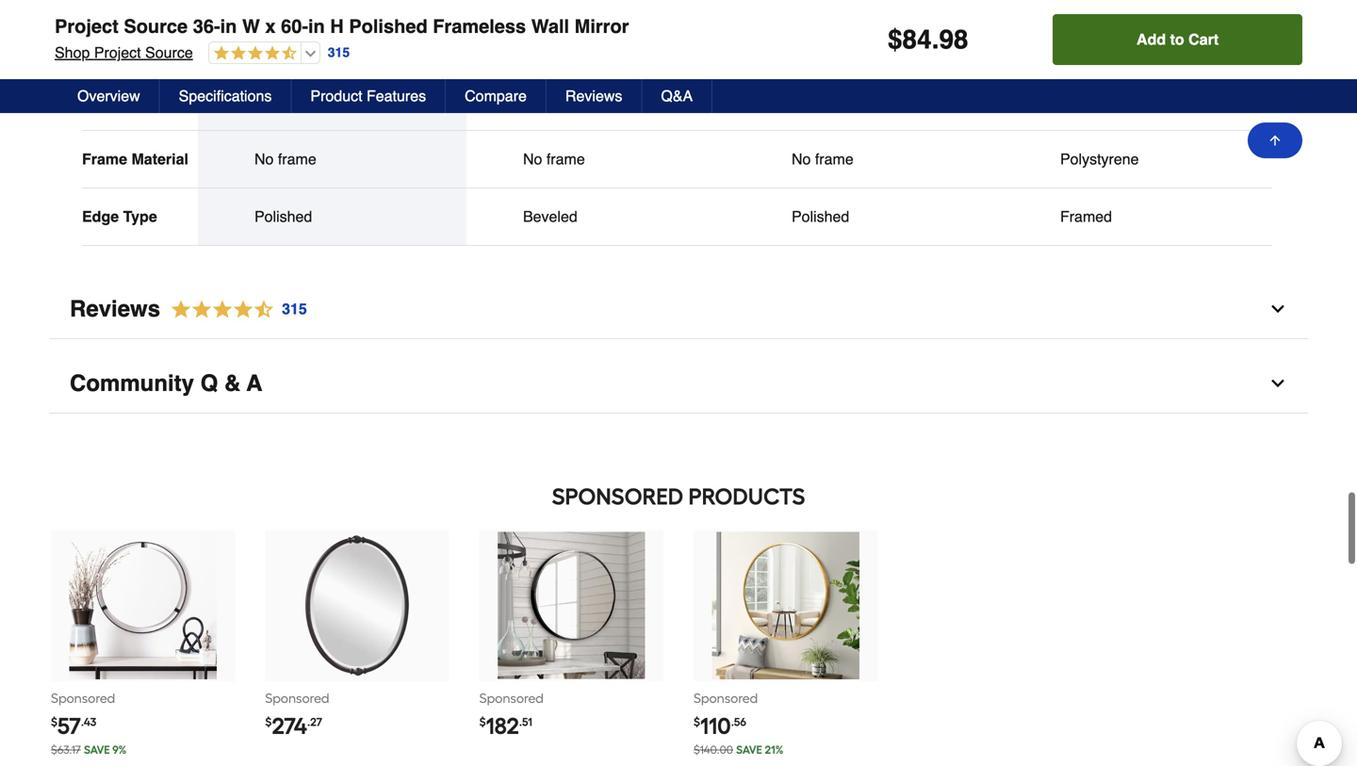 Task type: vqa. For each thing, say whether or not it's contained in the screenshot.
274
yes



Task type: describe. For each thing, give the bounding box(es) containing it.
$63.17
[[51, 743, 81, 757]]

1 vertical spatial source
[[145, 44, 193, 61]]

3 frame from the left
[[815, 150, 854, 168]]

rectangle
[[254, 35, 322, 53]]

$ 84 . 98
[[888, 25, 969, 55]]

0 horizontal spatial type
[[82, 93, 116, 110]]

0 horizontal spatial 315
[[282, 300, 307, 318]]

project source 36-in w x 60-in h polished frameless wall mirror
[[55, 16, 629, 37]]

no frame for 2nd no frame cell from right
[[523, 150, 585, 168]]

1 wall cell from the left
[[254, 92, 410, 111]]

shop
[[55, 44, 90, 61]]

0 vertical spatial 315
[[328, 45, 350, 60]]

0 vertical spatial project
[[55, 16, 119, 37]]

reviews button
[[547, 79, 642, 113]]

q
[[200, 370, 218, 396]]

edge
[[82, 208, 119, 225]]

$ inside "sponsored $ 274 .27"
[[265, 715, 272, 729]]

$ for $ 110 .56
[[694, 715, 700, 729]]

no frame for first no frame cell from the right
[[792, 150, 854, 168]]

sponsored $ 274 .27
[[265, 690, 330, 740]]

9%
[[112, 743, 127, 757]]

1 in from the left
[[220, 16, 237, 37]]

product features
[[311, 87, 426, 105]]

add to cart
[[1137, 31, 1219, 48]]

4.5 stars image containing 315
[[160, 297, 308, 322]]

$ 110 .56
[[694, 713, 747, 740]]

framed
[[1061, 208, 1113, 225]]

&
[[224, 370, 241, 396]]

0 vertical spatial source
[[124, 16, 188, 37]]

no for 3rd no frame cell from right
[[254, 150, 274, 168]]

product features button
[[292, 79, 446, 113]]

.43
[[81, 715, 97, 729]]

sponsored inside the southdeep products heading
[[552, 483, 684, 510]]

sponsored $ 182 .51
[[480, 690, 544, 740]]

generation lighting jackie 24-in w x 32.875-in h oval oil rubbed bronze beveled wall mirror image
[[284, 532, 431, 680]]

x
[[265, 16, 276, 37]]

3 no frame cell from the left
[[792, 150, 947, 169]]

material
[[131, 150, 188, 168]]

182
[[486, 713, 519, 740]]

chevron down image
[[1269, 300, 1288, 319]]

2 horizontal spatial polished
[[792, 208, 850, 225]]

to
[[1171, 31, 1185, 48]]

sponsored products
[[552, 483, 806, 510]]

a
[[247, 370, 263, 396]]

1 horizontal spatial polished
[[349, 16, 428, 37]]

community
[[70, 370, 194, 396]]

overview
[[77, 87, 140, 105]]

2 polished cell from the left
[[792, 207, 947, 226]]

frame material
[[82, 150, 188, 168]]

1 frame from the left
[[278, 150, 317, 168]]

21%
[[765, 743, 784, 757]]

w
[[242, 16, 260, 37]]

no for first no frame cell from the right
[[792, 150, 811, 168]]

compare
[[465, 87, 527, 105]]

save for 57
[[84, 743, 110, 757]]

h
[[330, 16, 344, 37]]

q&a button
[[642, 79, 713, 113]]

beveled cell
[[523, 207, 679, 226]]

product
[[311, 87, 363, 105]]

$63.17 save 9%
[[51, 743, 127, 757]]

arrow up image
[[1268, 133, 1283, 148]]

$140.00 save 21%
[[694, 743, 784, 757]]

$140.00
[[694, 743, 733, 757]]

2 in from the left
[[308, 16, 325, 37]]



Task type: locate. For each thing, give the bounding box(es) containing it.
1 horizontal spatial save
[[736, 743, 763, 757]]

1 no frame cell from the left
[[254, 150, 410, 169]]

polystyrene cell
[[1061, 150, 1216, 169]]

polystyrene
[[1061, 150, 1139, 168]]

1 vertical spatial 315
[[282, 300, 307, 318]]

1 polished cell from the left
[[254, 207, 410, 226]]

1 vertical spatial reviews
[[70, 296, 160, 322]]

specifications
[[179, 87, 272, 105]]

0 horizontal spatial no
[[254, 150, 274, 168]]

framed cell
[[1061, 207, 1216, 226]]

safavieh radlin 22-in w x 22-in h round matte black framed wall mirror image
[[69, 532, 217, 680]]

specifications button
[[160, 79, 292, 113]]

overview button
[[58, 79, 160, 113]]

1 horizontal spatial reviews
[[566, 87, 623, 105]]

1 horizontal spatial type
[[123, 208, 157, 225]]

1 cell from the left
[[792, 35, 947, 54]]

type
[[82, 93, 116, 110], [123, 208, 157, 225]]

project up overview at the left of the page
[[94, 44, 141, 61]]

110
[[700, 713, 731, 740]]

save for 110
[[736, 743, 763, 757]]

1 horizontal spatial polished cell
[[792, 207, 947, 226]]

save left 21%
[[736, 743, 763, 757]]

q&a
[[661, 87, 693, 105]]

1 horizontal spatial frame
[[547, 150, 585, 168]]

84
[[903, 25, 932, 55]]

sponsored
[[552, 483, 684, 510], [51, 690, 115, 706], [265, 690, 330, 706], [480, 690, 544, 706], [694, 690, 758, 706]]

0 horizontal spatial polished cell
[[254, 207, 410, 226]]

0 horizontal spatial polished
[[254, 208, 312, 225]]

4.5 stars image
[[209, 45, 297, 63], [160, 297, 308, 322]]

no frame cell
[[254, 150, 410, 169], [523, 150, 679, 169], [792, 150, 947, 169]]

type right the edge
[[123, 208, 157, 225]]

0 vertical spatial 4.5 stars image
[[209, 45, 297, 63]]

compare button
[[446, 79, 547, 113]]

reviews up community
[[70, 296, 160, 322]]

$ left .51
[[480, 715, 486, 729]]

4.5 stars image up &
[[160, 297, 308, 322]]

315
[[328, 45, 350, 60], [282, 300, 307, 318]]

57
[[57, 713, 81, 740]]

shape
[[82, 35, 127, 53]]

save
[[84, 743, 110, 757], [736, 743, 763, 757]]

project up shop
[[55, 16, 119, 37]]

save left 9%
[[84, 743, 110, 757]]

frame
[[82, 150, 127, 168]]

0 horizontal spatial no frame cell
[[254, 150, 410, 169]]

add to cart button
[[1053, 14, 1303, 65]]

rectangle cell
[[254, 35, 410, 54]]

0 vertical spatial reviews
[[566, 87, 623, 105]]

.
[[932, 25, 939, 55]]

36-
[[193, 16, 220, 37]]

wall for first wall cell from left
[[254, 93, 283, 110]]

1 horizontal spatial no frame cell
[[523, 150, 679, 169]]

frameless
[[433, 16, 526, 37]]

2 cell from the left
[[1061, 35, 1216, 54]]

edge type
[[82, 208, 157, 225]]

3 no frame from the left
[[792, 150, 854, 168]]

0 horizontal spatial wall cell
[[254, 92, 410, 111]]

0 horizontal spatial cell
[[792, 35, 947, 54]]

wall cell down mirror
[[523, 92, 679, 111]]

1 horizontal spatial no frame
[[523, 150, 585, 168]]

add
[[1137, 31, 1166, 48]]

2 horizontal spatial no frame cell
[[792, 150, 947, 169]]

wall cell
[[254, 92, 410, 111], [523, 92, 679, 111]]

$ left .27
[[265, 715, 272, 729]]

0 horizontal spatial save
[[84, 743, 110, 757]]

$ up $63.17
[[51, 715, 57, 729]]

reviews down mirror
[[566, 87, 623, 105]]

cart
[[1189, 31, 1219, 48]]

shop project source
[[55, 44, 193, 61]]

polished
[[349, 16, 428, 37], [254, 208, 312, 225], [792, 208, 850, 225]]

1 no frame from the left
[[254, 150, 317, 168]]

1 horizontal spatial cell
[[1061, 35, 1216, 54]]

wall cell down rectangle cell
[[254, 92, 410, 111]]

2 save from the left
[[736, 743, 763, 757]]

1 no from the left
[[254, 150, 274, 168]]

4.5 stars image down w
[[209, 45, 297, 63]]

no frame for 3rd no frame cell from right
[[254, 150, 317, 168]]

2 horizontal spatial no
[[792, 150, 811, 168]]

$ inside the sponsored $ 182 .51
[[480, 715, 486, 729]]

no
[[254, 150, 274, 168], [523, 150, 542, 168], [792, 150, 811, 168]]

in left w
[[220, 16, 237, 37]]

1 horizontal spatial wall cell
[[523, 92, 679, 111]]

2 no frame from the left
[[523, 150, 585, 168]]

type down shop project source
[[82, 93, 116, 110]]

1 horizontal spatial no
[[523, 150, 542, 168]]

3 no from the left
[[792, 150, 811, 168]]

2 no frame cell from the left
[[523, 150, 679, 169]]

wall
[[531, 16, 570, 37], [254, 93, 283, 110], [523, 93, 552, 110]]

source
[[124, 16, 188, 37], [145, 44, 193, 61]]

1 vertical spatial 4.5 stars image
[[160, 297, 308, 322]]

polished cell
[[254, 207, 410, 226], [792, 207, 947, 226]]

$
[[888, 25, 903, 55], [51, 715, 57, 729], [265, 715, 272, 729], [480, 715, 486, 729], [694, 715, 700, 729]]

community q & a button
[[49, 354, 1309, 414]]

frame
[[278, 150, 317, 168], [547, 150, 585, 168], [815, 150, 854, 168]]

$ left .
[[888, 25, 903, 55]]

reviews
[[566, 87, 623, 105], [70, 296, 160, 322]]

0 vertical spatial type
[[82, 93, 116, 110]]

reviews inside button
[[566, 87, 623, 105]]

$ 57 .43
[[51, 713, 97, 740]]

1 horizontal spatial in
[[308, 16, 325, 37]]

community q & a
[[70, 370, 263, 396]]

.56
[[731, 715, 747, 729]]

source down 36-
[[145, 44, 193, 61]]

wall for second wall cell from left
[[523, 93, 552, 110]]

neutype 36-in w x 36-in h round black framed wall mirror image
[[498, 532, 645, 680]]

in left h
[[308, 16, 325, 37]]

southdeep products heading
[[49, 478, 1309, 516]]

chevron down image
[[1269, 374, 1288, 393]]

no for 2nd no frame cell from right
[[523, 150, 542, 168]]

$ inside $ 110 .56
[[694, 715, 700, 729]]

$ for $ 57 .43
[[51, 715, 57, 729]]

2 horizontal spatial frame
[[815, 150, 854, 168]]

1 vertical spatial type
[[123, 208, 157, 225]]

$ inside $ 57 .43
[[51, 715, 57, 729]]

neutype 31.5-in w x 31.5-in h round gold framed wall mirror image
[[712, 532, 860, 680]]

beveled
[[523, 208, 578, 225]]

$ up $140.00
[[694, 715, 700, 729]]

2 horizontal spatial no frame
[[792, 150, 854, 168]]

source up shop project source
[[124, 16, 188, 37]]

60-
[[281, 16, 308, 37]]

274
[[272, 713, 307, 740]]

0 horizontal spatial no frame
[[254, 150, 317, 168]]

products
[[689, 483, 806, 510]]

98
[[939, 25, 969, 55]]

features
[[367, 87, 426, 105]]

1 save from the left
[[84, 743, 110, 757]]

in
[[220, 16, 237, 37], [308, 16, 325, 37]]

2 wall cell from the left
[[523, 92, 679, 111]]

project
[[55, 16, 119, 37], [94, 44, 141, 61]]

cell
[[792, 35, 947, 54], [1061, 35, 1216, 54]]

no frame
[[254, 150, 317, 168], [523, 150, 585, 168], [792, 150, 854, 168]]

.27
[[307, 715, 322, 729]]

mirror
[[575, 16, 629, 37]]

1 vertical spatial project
[[94, 44, 141, 61]]

0 horizontal spatial in
[[220, 16, 237, 37]]

0 horizontal spatial frame
[[278, 150, 317, 168]]

$ for $ 84 . 98
[[888, 25, 903, 55]]

.51
[[519, 715, 532, 729]]

1 horizontal spatial 315
[[328, 45, 350, 60]]

2 frame from the left
[[547, 150, 585, 168]]

2 no from the left
[[523, 150, 542, 168]]

0 horizontal spatial reviews
[[70, 296, 160, 322]]



